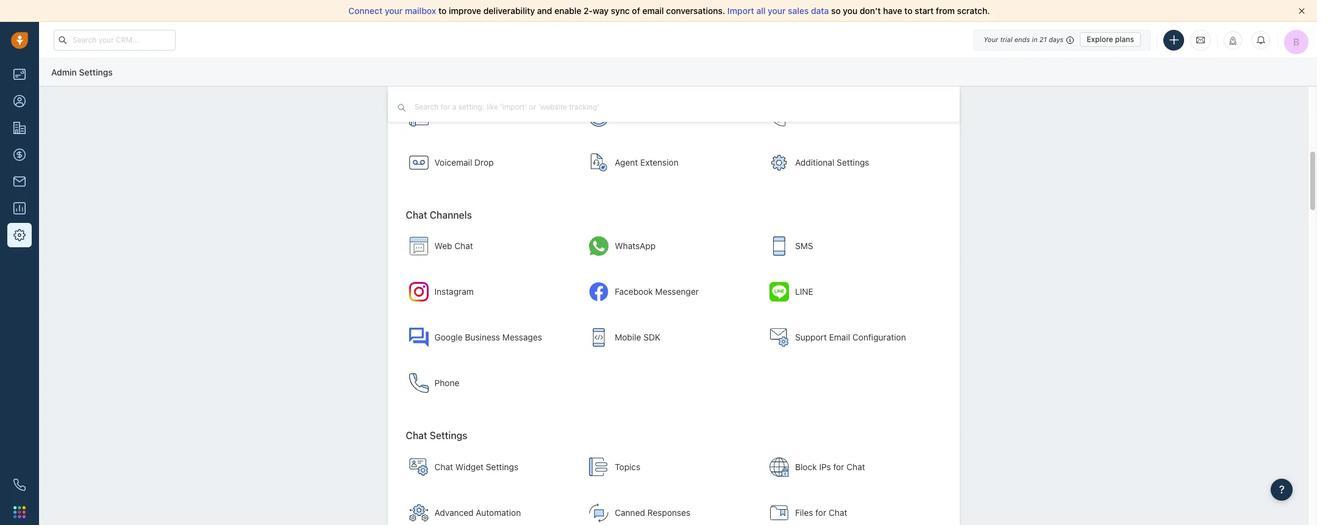 Task type: vqa. For each thing, say whether or not it's contained in the screenshot.
Shows Agent List with their corresponding Extension Numbers icon
yes



Task type: locate. For each thing, give the bounding box(es) containing it.
have
[[883, 5, 902, 16]]

chat inside "link"
[[434, 462, 453, 473]]

admin
[[51, 67, 77, 77]]

sdk
[[643, 333, 660, 343]]

facebook
[[615, 287, 653, 297]]

configuration
[[852, 333, 906, 343]]

phone
[[434, 378, 459, 389]]

1 horizontal spatial to
[[904, 5, 913, 16]]

import
[[727, 5, 754, 16]]

agent
[[615, 157, 638, 167]]

block ips for chat link
[[763, 446, 939, 489]]

all
[[756, 5, 765, 16]]

settings for admin settings
[[79, 67, 113, 77]]

whatsapp
[[615, 241, 656, 251]]

manage facebook messenger conversations from the crm image
[[589, 283, 609, 302]]

your right all
[[768, 5, 786, 16]]

integrate your line account to manage line conversations from the crm image
[[769, 283, 789, 302]]

21
[[1039, 35, 1047, 43]]

1 vertical spatial for
[[815, 508, 826, 518]]

settings up widget
[[430, 431, 467, 442]]

instagram
[[434, 287, 474, 297]]

store useful files that you can quickly share over chat image
[[769, 504, 789, 523]]

0 vertical spatial for
[[833, 462, 844, 473]]

from
[[936, 5, 955, 16]]

web
[[434, 241, 452, 251]]

to right 'mailbox'
[[438, 5, 447, 16]]

settings right additional at the top of the page
[[837, 157, 869, 167]]

ends
[[1014, 35, 1030, 43]]

settings right widget
[[486, 462, 518, 473]]

1 horizontal spatial your
[[768, 5, 786, 16]]

google
[[434, 333, 463, 343]]

chat right ips
[[846, 462, 865, 473]]

connect your mailbox link
[[348, 5, 438, 16]]

0 horizontal spatial to
[[438, 5, 447, 16]]

settings for chat settings
[[430, 431, 467, 442]]

chat
[[406, 209, 427, 220], [454, 241, 473, 251], [406, 431, 427, 442], [434, 462, 453, 473], [846, 462, 865, 473], [829, 508, 847, 518]]

voicemail drop link
[[403, 141, 578, 184]]

for right files
[[815, 508, 826, 518]]

chat widget settings link
[[403, 446, 578, 489]]

enable
[[554, 5, 581, 16]]

to
[[438, 5, 447, 16], [904, 5, 913, 16]]

settings inside "link"
[[486, 462, 518, 473]]

you
[[843, 5, 858, 16]]

admin settings
[[51, 67, 113, 77]]

freshworks switcher image
[[13, 507, 26, 519]]

voicemail drop
[[434, 157, 494, 167]]

your left 'mailbox'
[[385, 5, 403, 16]]

block
[[795, 462, 817, 473]]

support
[[795, 333, 827, 343]]

1 horizontal spatial for
[[833, 462, 844, 473]]

chat up set your widget's name, manage response expectations, and more image
[[406, 431, 427, 442]]

0 horizontal spatial your
[[385, 5, 403, 16]]

so
[[831, 5, 841, 16]]

use sdks to customize your chat widget for ios and android image
[[589, 328, 609, 348]]

line
[[795, 287, 813, 297]]

for right ips
[[833, 462, 844, 473]]

automate chat workflows and improve agent productivity image
[[409, 504, 428, 523]]

topics link
[[583, 446, 758, 489]]

sip phones
[[434, 111, 479, 122]]

your
[[385, 5, 403, 16], [768, 5, 786, 16]]

2 to from the left
[[904, 5, 913, 16]]

ips
[[819, 462, 831, 473]]

advanced automation link
[[403, 492, 578, 526]]

additional configuration options for your phone solution image
[[769, 153, 789, 172]]

0 horizontal spatial for
[[815, 508, 826, 518]]

connect
[[348, 5, 382, 16]]

files for chat
[[795, 508, 847, 518]]

for
[[833, 462, 844, 473], [815, 508, 826, 518]]

deliverability
[[483, 5, 535, 16]]

your
[[984, 35, 998, 43]]

set service level targets and specify the expected threshold time to answer calls image
[[589, 107, 609, 127]]

automation
[[476, 508, 521, 518]]

customize the appearance of the chat widget on your website image
[[409, 237, 428, 256]]

enable calling through a telephony provider. image
[[409, 374, 428, 394]]

messenger
[[655, 287, 699, 297]]

settings
[[79, 67, 113, 77], [837, 157, 869, 167], [430, 431, 467, 442], [486, 462, 518, 473]]

explore
[[1087, 35, 1113, 44]]

for inside "link"
[[833, 462, 844, 473]]

messages
[[502, 333, 542, 343]]

voicemail
[[434, 157, 472, 167]]

access detailed information for each call, recording lifecycle and transcription image
[[769, 107, 789, 127]]

block ips for chat
[[795, 462, 865, 473]]

to left start
[[904, 5, 913, 16]]

support email configuration
[[795, 333, 906, 343]]

chat channels
[[406, 209, 472, 220]]

1 your from the left
[[385, 5, 403, 16]]

chat right set your widget's name, manage response expectations, and more image
[[434, 462, 453, 473]]

sip
[[434, 111, 447, 122]]

support email configuration link
[[763, 317, 939, 359]]

facebook messenger link
[[583, 271, 758, 314]]

scratch.
[[957, 5, 990, 16]]

chat widget settings
[[434, 462, 518, 473]]

phone element
[[7, 473, 32, 498]]

2 your from the left
[[768, 5, 786, 16]]

settings right admin
[[79, 67, 113, 77]]

advanced
[[434, 508, 474, 518]]

send dms from the crm and manage all your instagram conversations image
[[409, 283, 428, 302]]

phones
[[450, 111, 479, 122]]



Task type: describe. For each thing, give the bounding box(es) containing it.
files for chat link
[[763, 492, 939, 526]]

mobile sdk link
[[583, 317, 758, 359]]

google business messages link
[[403, 317, 578, 359]]

canned responses link
[[583, 492, 758, 526]]

extension
[[640, 157, 679, 167]]

way
[[593, 5, 609, 16]]

integrate your business messages account to send messages from the crm image
[[409, 328, 428, 348]]

explore plans
[[1087, 35, 1134, 44]]

chat settings
[[406, 431, 467, 442]]

chat up customize the appearance of the chat widget on your website icon
[[406, 209, 427, 220]]

integrate support mailboxes, configure dkim, and more. image
[[769, 328, 789, 348]]

chat right 'web'
[[454, 241, 473, 251]]

data
[[811, 5, 829, 16]]

facebook messenger
[[615, 287, 699, 297]]

canned responses
[[615, 508, 690, 518]]

drop
[[474, 157, 494, 167]]

line link
[[763, 271, 939, 314]]

close image
[[1299, 8, 1305, 14]]

of
[[632, 5, 640, 16]]

chat right files
[[829, 508, 847, 518]]

sip phones link
[[403, 95, 578, 138]]

leave pre-recorded voicemail if call goes unanswered image
[[409, 153, 428, 172]]

instagram link
[[403, 271, 578, 314]]

settings for additional settings
[[837, 157, 869, 167]]

improve
[[449, 5, 481, 16]]

topics
[[615, 462, 640, 473]]

set your widget's name, manage response expectations, and more image
[[409, 458, 428, 478]]

don't
[[860, 5, 881, 16]]

plans
[[1115, 35, 1134, 44]]

mobile sdk
[[615, 333, 660, 343]]

streamline conversations using topics and route chats to the right groups image
[[589, 458, 609, 478]]

sales
[[788, 5, 809, 16]]

in
[[1032, 35, 1038, 43]]

your trial ends in 21 days
[[984, 35, 1064, 43]]

sms link
[[763, 225, 939, 268]]

1 to from the left
[[438, 5, 447, 16]]

conversations.
[[666, 5, 725, 16]]

and
[[537, 5, 552, 16]]

phone link
[[403, 362, 578, 405]]

advanced automation
[[434, 508, 521, 518]]

web chat
[[434, 241, 473, 251]]

2-
[[584, 5, 593, 16]]

mobile
[[615, 333, 641, 343]]

pre-create responses to respond faster to customers image
[[589, 504, 609, 523]]

Search for a setting, like 'import' or 'website tracking' text field
[[413, 101, 634, 113]]

files
[[795, 508, 813, 518]]

whatsapp link
[[583, 225, 758, 268]]

business
[[465, 333, 500, 343]]

filter out fraud ips so you can chat with real customers image
[[769, 458, 789, 478]]

agent extension link
[[583, 141, 758, 184]]

widget
[[455, 462, 484, 473]]

phone image
[[13, 479, 26, 491]]

what's new image
[[1229, 36, 1237, 45]]

canned
[[615, 508, 645, 518]]

responses
[[647, 508, 690, 518]]

email
[[642, 5, 664, 16]]

email
[[829, 333, 850, 343]]

import all your sales data link
[[727, 5, 831, 16]]

shows agent list with their corresponding extension numbers image
[[589, 153, 609, 172]]

web chat link
[[403, 225, 578, 268]]

trial
[[1000, 35, 1012, 43]]

additional
[[795, 157, 834, 167]]

sync
[[611, 5, 630, 16]]

google business messages
[[434, 333, 542, 343]]

additional settings link
[[763, 141, 939, 184]]

send email image
[[1196, 35, 1205, 45]]

Search your CRM... text field
[[54, 30, 176, 50]]

mailbox
[[405, 5, 436, 16]]

explore plans link
[[1080, 32, 1141, 47]]

sms
[[795, 241, 813, 251]]

connect your mailbox to improve deliverability and enable 2-way sync of email conversations. import all your sales data so you don't have to start from scratch.
[[348, 5, 990, 16]]

make and receive calls online by adding sip phones image
[[409, 107, 428, 127]]

chat inside "link"
[[846, 462, 865, 473]]

agent extension
[[615, 157, 679, 167]]

additional settings
[[795, 157, 869, 167]]

manage whatsapp conversations from the crm image
[[589, 237, 609, 256]]

send sms from the crm by integrating with your sms service provider image
[[769, 237, 789, 256]]

start
[[915, 5, 934, 16]]



